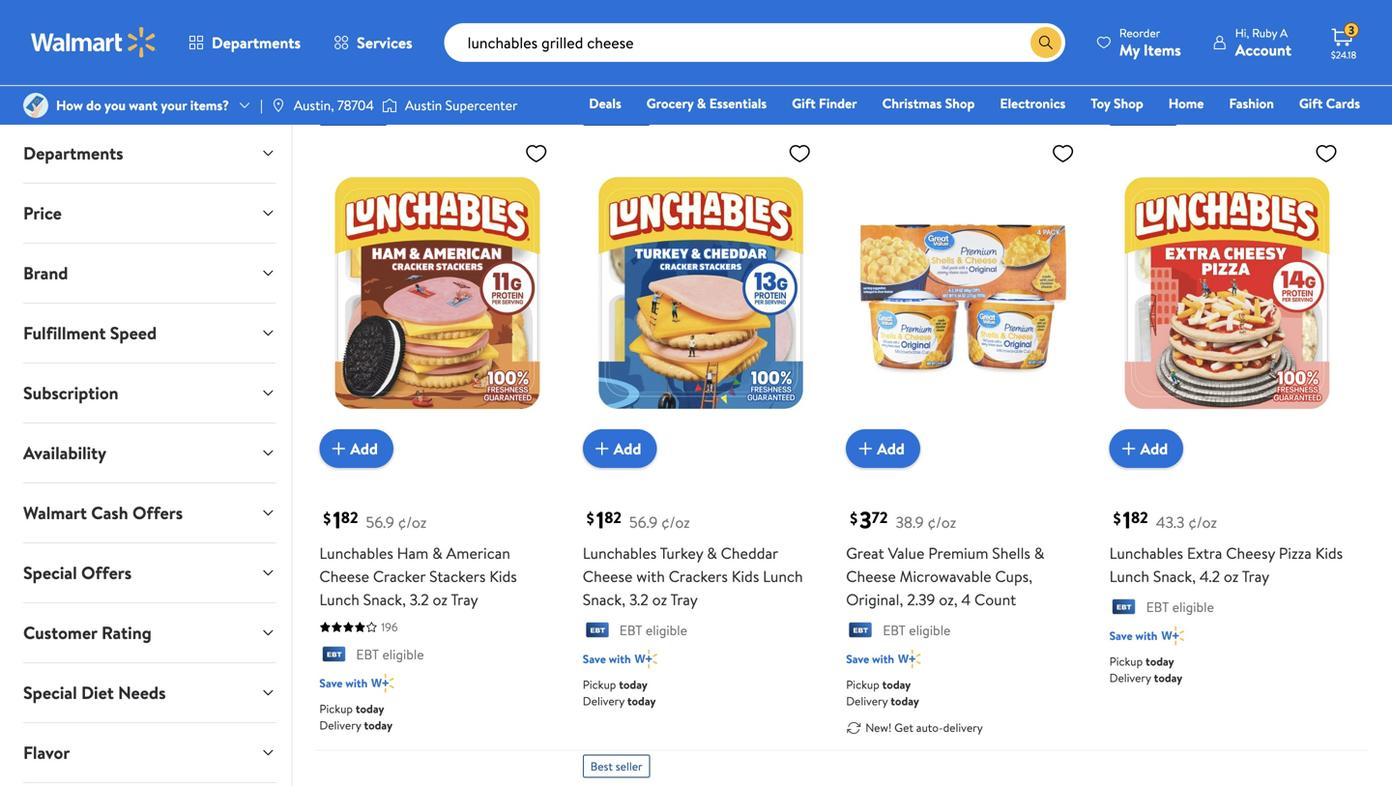 Task type: locate. For each thing, give the bounding box(es) containing it.
diet
[[81, 681, 114, 705]]

fulfillment speed
[[23, 321, 157, 345]]

$ for $ 1 82 56.9 ¢/oz lunchables turkey & cheddar cheese with crackers kids lunch snack, 3.2 oz tray
[[587, 508, 595, 529]]

2 horizontal spatial lunch
[[1110, 566, 1150, 587]]

& up crackers
[[707, 543, 717, 564]]

offers right cash
[[132, 501, 183, 525]]

ebt right ebt image
[[620, 621, 643, 640]]

1 82 from the left
[[341, 507, 358, 528]]

oz down turkey
[[652, 589, 667, 610]]

eligible for lunchables extra cheesy pizza kids lunch snack, 4.2 oz tray
[[1173, 598, 1215, 617]]

0 horizontal spatial lunch
[[320, 589, 360, 610]]

tray down stackers at left bottom
[[451, 589, 478, 610]]

0 horizontal spatial 82
[[341, 507, 358, 528]]

3 82 from the left
[[1132, 507, 1149, 528]]

3.2
[[410, 589, 429, 610], [629, 589, 649, 610]]

2 horizontal spatial walmart plus image
[[1162, 626, 1185, 645]]

walmart plus image
[[372, 26, 394, 45], [635, 649, 658, 669]]

82 inside $ 1 82 56.9 ¢/oz lunchables ham & american cheese cracker stackers kids lunch snack, 3.2 oz tray
[[341, 507, 358, 528]]

gift for finder
[[792, 94, 816, 113]]

1 vertical spatial 3
[[860, 504, 872, 536]]

1 add to cart image from the left
[[327, 437, 350, 460]]

¢/oz inside $ 1 82 43.3 ¢/oz lunchables extra cheesy pizza kids lunch snack, 4.2 oz tray
[[1189, 512, 1218, 533]]

walmart plus image
[[1162, 626, 1185, 645], [898, 649, 921, 669], [372, 674, 394, 693]]

tray down cheesy
[[1242, 566, 1270, 587]]

best seller for lunchables extra cheesy pizza kids lunch snack, 4.2 oz tray
[[1118, 106, 1170, 122]]

0 horizontal spatial 56.9
[[366, 512, 394, 533]]

snack, inside $ 1 82 56.9 ¢/oz lunchables turkey & cheddar cheese with crackers kids lunch snack, 3.2 oz tray
[[583, 589, 626, 610]]

3 cheese from the left
[[846, 566, 896, 587]]

special diet needs tab
[[8, 663, 291, 722]]

1 gift from the left
[[792, 94, 816, 113]]

supercenter
[[445, 96, 518, 115]]

0 vertical spatial departments
[[212, 32, 301, 53]]

pickup
[[846, 6, 880, 22], [1110, 29, 1143, 45], [583, 30, 616, 46], [320, 53, 353, 69], [1110, 653, 1143, 670], [583, 676, 616, 693], [846, 676, 880, 693], [320, 701, 353, 717]]

0 vertical spatial walmart plus image
[[1162, 626, 1185, 645]]

0 horizontal spatial lunchables
[[320, 543, 393, 564]]

1 horizontal spatial lunchables
[[583, 543, 657, 564]]

lunchables inside $ 1 82 43.3 ¢/oz lunchables extra cheesy pizza kids lunch snack, 4.2 oz tray
[[1110, 543, 1184, 564]]

2 horizontal spatial oz
[[1224, 566, 1239, 587]]

0 horizontal spatial  image
[[23, 93, 48, 118]]

special for special offers
[[23, 561, 77, 585]]

2 horizontal spatial 82
[[1132, 507, 1149, 528]]

snack, for $ 1 82 56.9 ¢/oz lunchables ham & american cheese cracker stackers kids lunch snack, 3.2 oz tray
[[363, 589, 406, 610]]

oz down stackers at left bottom
[[433, 589, 448, 610]]

2 56.9 from the left
[[630, 512, 658, 533]]

1 horizontal spatial gift
[[1300, 94, 1323, 113]]

customer
[[23, 621, 97, 645]]

2 vertical spatial walmart plus image
[[372, 674, 394, 693]]

snack, left 4.2 at the right bottom of the page
[[1154, 566, 1196, 587]]

2 horizontal spatial 1
[[1123, 504, 1132, 536]]

1 inside $ 1 82 56.9 ¢/oz lunchables ham & american cheese cracker stackers kids lunch snack, 3.2 oz tray
[[333, 504, 341, 536]]

1 vertical spatial departments
[[23, 141, 123, 165]]

2 add to cart image from the left
[[591, 437, 614, 460]]

1 horizontal spatial lunch
[[763, 566, 803, 587]]

0 vertical spatial offers
[[132, 501, 183, 525]]

1 horizontal spatial 56.9
[[630, 512, 658, 533]]

0 horizontal spatial tray
[[451, 589, 478, 610]]

1 shop from the left
[[945, 94, 975, 113]]

save
[[320, 27, 343, 44], [1110, 628, 1133, 644], [583, 651, 606, 667], [846, 651, 870, 667], [320, 675, 343, 691]]

tray inside $ 1 82 43.3 ¢/oz lunchables extra cheesy pizza kids lunch snack, 4.2 oz tray
[[1242, 566, 1270, 587]]

3 1 from the left
[[1123, 504, 1132, 536]]

ebt image for 1
[[1110, 599, 1139, 618]]

¢/oz
[[398, 512, 427, 533], [662, 512, 690, 533], [928, 512, 957, 533], [1189, 512, 1218, 533]]

special inside 'special offers' dropdown button
[[23, 561, 77, 585]]

1 horizontal spatial cheese
[[583, 566, 633, 587]]

1 56.9 from the left
[[366, 512, 394, 533]]

eligible down 196
[[382, 645, 424, 664]]

premium
[[929, 543, 989, 564]]

2 3.2 from the left
[[629, 589, 649, 610]]

1 vertical spatial special
[[23, 681, 77, 705]]

56.9 inside $ 1 82 56.9 ¢/oz lunchables ham & american cheese cracker stackers kids lunch snack, 3.2 oz tray
[[366, 512, 394, 533]]

seller for lunchables turkey & cheddar cheese with crackers kids lunch snack, 3.2 oz tray
[[616, 106, 643, 122]]

add
[[350, 438, 378, 459], [614, 438, 642, 459], [877, 438, 905, 459], [1141, 438, 1168, 459]]

lunch inside $ 1 82 43.3 ¢/oz lunchables extra cheesy pizza kids lunch snack, 4.2 oz tray
[[1110, 566, 1150, 587]]

add to cart image
[[327, 437, 350, 460], [591, 437, 614, 460], [1118, 437, 1141, 460]]

kids inside $ 1 82 56.9 ¢/oz lunchables ham & american cheese cracker stackers kids lunch snack, 3.2 oz tray
[[490, 566, 517, 587]]

 image
[[271, 98, 286, 113]]

ebt image
[[1110, 599, 1139, 618], [846, 622, 875, 642], [320, 646, 349, 666]]

special diet needs button
[[8, 663, 291, 722]]

with inside $ 1 82 56.9 ¢/oz lunchables turkey & cheddar cheese with crackers kids lunch snack, 3.2 oz tray
[[637, 566, 665, 587]]

ebt eligible
[[1147, 598, 1215, 617], [620, 621, 688, 640], [883, 621, 951, 640], [356, 645, 424, 664]]

2 horizontal spatial add to cart image
[[1118, 437, 1141, 460]]

best for lunchables turkey & cheddar cheese with crackers kids lunch snack, 3.2 oz tray
[[591, 106, 613, 122]]

special down walmart
[[23, 561, 77, 585]]

0 vertical spatial special
[[23, 561, 77, 585]]

4.2
[[1200, 566, 1221, 587]]

account
[[1236, 39, 1292, 60]]

lunch
[[763, 566, 803, 587], [1110, 566, 1150, 587], [320, 589, 360, 610]]

with for walmart plus icon to the left
[[346, 27, 368, 44]]

essentials
[[710, 94, 767, 113]]

¢/oz right 38.9
[[928, 512, 957, 533]]

special left diet
[[23, 681, 77, 705]]

3 ¢/oz from the left
[[928, 512, 957, 533]]

cheese inside "$ 3 72 38.9 ¢/oz great value premium shells & cheese microwavable cups, original, 2.39 oz, 4 count"
[[846, 566, 896, 587]]

1 horizontal spatial 1
[[596, 504, 605, 536]]

ebt eligible down 4.2 at the right bottom of the page
[[1147, 598, 1215, 617]]

lunch inside $ 1 82 56.9 ¢/oz lunchables turkey & cheddar cheese with crackers kids lunch snack, 3.2 oz tray
[[763, 566, 803, 587]]

services button
[[317, 19, 429, 66]]

$ for $ 3 72 38.9 ¢/oz great value premium shells & cheese microwavable cups, original, 2.39 oz, 4 count
[[850, 508, 858, 529]]

ruby
[[1253, 25, 1278, 41]]

3 add from the left
[[877, 438, 905, 459]]

kids
[[1316, 543, 1343, 564], [490, 566, 517, 587], [732, 566, 759, 587]]

oz inside $ 1 82 56.9 ¢/oz lunchables ham & american cheese cracker stackers kids lunch snack, 3.2 oz tray
[[433, 589, 448, 610]]

gift
[[792, 94, 816, 113], [1300, 94, 1323, 113]]

1 vertical spatial walmart plus image
[[635, 649, 658, 669]]

0 vertical spatial walmart plus image
[[372, 26, 394, 45]]

2 horizontal spatial ebt image
[[1110, 599, 1139, 618]]

lunchables up cracker
[[320, 543, 393, 564]]

departments button
[[172, 19, 317, 66]]

add for great value premium shells & cheese microwavable cups, original, 2.39 oz, 4 count
[[877, 438, 905, 459]]

walmart image
[[31, 27, 157, 58]]

$ inside $ 1 82 56.9 ¢/oz lunchables ham & american cheese cracker stackers kids lunch snack, 3.2 oz tray
[[323, 508, 331, 529]]

& inside $ 1 82 56.9 ¢/oz lunchables turkey & cheddar cheese with crackers kids lunch snack, 3.2 oz tray
[[707, 543, 717, 564]]

grocery & essentials
[[647, 94, 767, 113]]

kids for $ 1 82 56.9 ¢/oz lunchables ham & american cheese cracker stackers kids lunch snack, 3.2 oz tray
[[490, 566, 517, 587]]

deals
[[589, 94, 622, 113]]

walmart+ link
[[1294, 120, 1369, 141]]

offers
[[132, 501, 183, 525], [81, 561, 132, 585]]

walmart
[[23, 501, 87, 525]]

lunchables for $ 1 82 43.3 ¢/oz lunchables extra cheesy pizza kids lunch snack, 4.2 oz tray
[[1110, 543, 1184, 564]]

1 for $ 1 82 56.9 ¢/oz lunchables ham & american cheese cracker stackers kids lunch snack, 3.2 oz tray
[[333, 504, 341, 536]]

gift inside gift finder link
[[792, 94, 816, 113]]

eligible for great value premium shells & cheese microwavable cups, original, 2.39 oz, 4 count
[[909, 621, 951, 640]]

ebt down 43.3
[[1147, 598, 1170, 617]]

& right ham
[[432, 543, 443, 564]]

save for great value premium shells & cheese microwavable cups, original, 2.39 oz, 4 count
[[846, 651, 870, 667]]

tray down crackers
[[671, 589, 698, 610]]

you
[[104, 96, 126, 115]]

2 ¢/oz from the left
[[662, 512, 690, 533]]

2 add from the left
[[614, 438, 642, 459]]

walmart+
[[1303, 121, 1361, 140]]

& right shells
[[1035, 543, 1045, 564]]

82
[[341, 507, 358, 528], [605, 507, 622, 528], [1132, 507, 1149, 528]]

departments up "|"
[[212, 32, 301, 53]]

1 ¢/oz from the left
[[398, 512, 427, 533]]

lunchables
[[320, 543, 393, 564], [583, 543, 657, 564], [1110, 543, 1184, 564]]

cheese up ebt image
[[583, 566, 633, 587]]

0 horizontal spatial kids
[[490, 566, 517, 587]]

1 horizontal spatial tray
[[671, 589, 698, 610]]

82 inside $ 1 82 43.3 ¢/oz lunchables extra cheesy pizza kids lunch snack, 4.2 oz tray
[[1132, 507, 1149, 528]]

1 horizontal spatial  image
[[382, 96, 397, 115]]

3.2 for $ 1 82 56.9 ¢/oz lunchables turkey & cheddar cheese with crackers kids lunch snack, 3.2 oz tray
[[629, 589, 649, 610]]

0 horizontal spatial 3
[[860, 504, 872, 536]]

snack,
[[1154, 566, 1196, 587], [363, 589, 406, 610], [583, 589, 626, 610]]

3
[[1349, 22, 1355, 38], [860, 504, 872, 536]]

ham
[[397, 543, 429, 564]]

cheese inside $ 1 82 56.9 ¢/oz lunchables turkey & cheddar cheese with crackers kids lunch snack, 3.2 oz tray
[[583, 566, 633, 587]]

3 up the great
[[860, 504, 872, 536]]

departments down how
[[23, 141, 123, 165]]

tray inside $ 1 82 56.9 ¢/oz lunchables ham & american cheese cracker stackers kids lunch snack, 3.2 oz tray
[[451, 589, 478, 610]]

0 horizontal spatial ebt image
[[320, 646, 349, 666]]

kids down american on the left bottom
[[490, 566, 517, 587]]

kids right pizza
[[1316, 543, 1343, 564]]

home link
[[1160, 93, 1213, 114]]

1 horizontal spatial add to cart image
[[591, 437, 614, 460]]

2 vertical spatial ebt image
[[320, 646, 349, 666]]

offers inside dropdown button
[[81, 561, 132, 585]]

¢/oz for $ 1 82 56.9 ¢/oz lunchables ham & american cheese cracker stackers kids lunch snack, 3.2 oz tray
[[398, 512, 427, 533]]

kids inside $ 1 82 56.9 ¢/oz lunchables turkey & cheddar cheese with crackers kids lunch snack, 3.2 oz tray
[[732, 566, 759, 587]]

departments tab
[[8, 124, 291, 183]]

 image right 78704
[[382, 96, 397, 115]]

¢/oz for $ 1 82 43.3 ¢/oz lunchables extra cheesy pizza kids lunch snack, 4.2 oz tray
[[1189, 512, 1218, 533]]

austin, 78704
[[294, 96, 374, 115]]

fulfillment speed button
[[8, 304, 291, 363]]

1 inside $ 1 82 56.9 ¢/oz lunchables turkey & cheddar cheese with crackers kids lunch snack, 3.2 oz tray
[[596, 504, 605, 536]]

& right grocery
[[697, 94, 706, 113]]

 image
[[23, 93, 48, 118], [382, 96, 397, 115]]

gift inside gift cards registry
[[1300, 94, 1323, 113]]

Walmart Site-Wide search field
[[445, 23, 1066, 62]]

toy shop
[[1091, 94, 1144, 113]]

&
[[697, 94, 706, 113], [432, 543, 443, 564], [707, 543, 717, 564], [1035, 543, 1045, 564]]

oz inside $ 1 82 56.9 ¢/oz lunchables turkey & cheddar cheese with crackers kids lunch snack, 3.2 oz tray
[[652, 589, 667, 610]]

 image left how
[[23, 93, 48, 118]]

lunchables left turkey
[[583, 543, 657, 564]]

0 horizontal spatial departments
[[23, 141, 123, 165]]

shop inside christmas shop link
[[945, 94, 975, 113]]

ebt eligible down 2.39
[[883, 621, 951, 640]]

add to favorites list, lunchables turkey & cheddar cheese with crackers kids lunch snack, 3.2 oz tray image
[[788, 141, 812, 165]]

$ 3 72 38.9 ¢/oz great value premium shells & cheese microwavable cups, original, 2.39 oz, 4 count
[[846, 504, 1045, 610]]

cheese up 'original,' in the right bottom of the page
[[846, 566, 896, 587]]

¢/oz inside "$ 3 72 38.9 ¢/oz great value premium shells & cheese microwavable cups, original, 2.39 oz, 4 count"
[[928, 512, 957, 533]]

0 horizontal spatial gift
[[792, 94, 816, 113]]

1 horizontal spatial ebt image
[[846, 622, 875, 642]]

1 1 from the left
[[333, 504, 341, 536]]

flavor button
[[8, 723, 291, 782]]

3 add to cart image from the left
[[1118, 437, 1141, 460]]

american
[[446, 543, 511, 564]]

0 horizontal spatial 1
[[333, 504, 341, 536]]

2 cheese from the left
[[583, 566, 633, 587]]

add button
[[320, 429, 394, 468], [583, 429, 657, 468], [846, 429, 920, 468], [1110, 429, 1184, 468]]

customer rating
[[23, 621, 152, 645]]

82 for $ 1 82 56.9 ¢/oz lunchables turkey & cheddar cheese with crackers kids lunch snack, 3.2 oz tray
[[605, 507, 622, 528]]

shop right christmas
[[945, 94, 975, 113]]

3 lunchables from the left
[[1110, 543, 1184, 564]]

walmart plus image for 3
[[898, 649, 921, 669]]

cheese left cracker
[[320, 566, 369, 587]]

1 special from the top
[[23, 561, 77, 585]]

3 $ from the left
[[850, 508, 858, 529]]

best
[[327, 106, 350, 122], [591, 106, 613, 122], [1118, 106, 1140, 122], [591, 758, 613, 775]]

walmart cash offers
[[23, 501, 183, 525]]

43.3
[[1156, 512, 1185, 533]]

new! get auto-delivery
[[866, 719, 983, 736]]

oz for $ 1 82 56.9 ¢/oz lunchables ham & american cheese cracker stackers kids lunch snack, 3.2 oz tray
[[433, 589, 448, 610]]

cheese inside $ 1 82 56.9 ¢/oz lunchables ham & american cheese cracker stackers kids lunch snack, 3.2 oz tray
[[320, 566, 369, 587]]

add to cart image
[[854, 437, 877, 460]]

$ inside $ 1 82 56.9 ¢/oz lunchables turkey & cheddar cheese with crackers kids lunch snack, 3.2 oz tray
[[587, 508, 595, 529]]

fashion
[[1230, 94, 1275, 113]]

with for leftmost walmart plus image
[[346, 675, 368, 691]]

today
[[883, 6, 911, 22], [891, 22, 920, 38], [1146, 29, 1175, 45], [619, 30, 648, 46], [1154, 45, 1183, 62], [628, 46, 656, 63], [356, 53, 384, 69], [364, 69, 393, 86], [1146, 653, 1175, 670], [1154, 670, 1183, 686], [619, 676, 648, 693], [883, 676, 911, 693], [628, 693, 656, 709], [891, 693, 920, 709], [356, 701, 384, 717], [364, 717, 393, 733]]

2 horizontal spatial lunchables
[[1110, 543, 1184, 564]]

0 vertical spatial 3
[[1349, 22, 1355, 38]]

offers inside "dropdown button"
[[132, 501, 183, 525]]

eligible down 2.39
[[909, 621, 951, 640]]

offers down cash
[[81, 561, 132, 585]]

your
[[161, 96, 187, 115]]

lunch for $ 1 82 56.9 ¢/oz lunchables turkey & cheddar cheese with crackers kids lunch snack, 3.2 oz tray
[[763, 566, 803, 587]]

1 horizontal spatial oz
[[652, 589, 667, 610]]

0 horizontal spatial oz
[[433, 589, 448, 610]]

¢/oz up ham
[[398, 512, 427, 533]]

1 horizontal spatial 3.2
[[629, 589, 649, 610]]

2 add button from the left
[[583, 429, 657, 468]]

special offers tab
[[8, 544, 291, 603]]

add to cart image for $ 1 82 56.9 ¢/oz lunchables turkey & cheddar cheese with crackers kids lunch snack, 3.2 oz tray
[[591, 437, 614, 460]]

4 ¢/oz from the left
[[1189, 512, 1218, 533]]

4 add from the left
[[1141, 438, 1168, 459]]

2 horizontal spatial snack,
[[1154, 566, 1196, 587]]

56.9 for $ 1 82 56.9 ¢/oz lunchables ham & american cheese cracker stackers kids lunch snack, 3.2 oz tray
[[366, 512, 394, 533]]

¢/oz inside $ 1 82 56.9 ¢/oz lunchables turkey & cheddar cheese with crackers kids lunch snack, 3.2 oz tray
[[662, 512, 690, 533]]

1 $ from the left
[[323, 508, 331, 529]]

3.2 for $ 1 82 56.9 ¢/oz lunchables ham & american cheese cracker stackers kids lunch snack, 3.2 oz tray
[[410, 589, 429, 610]]

2 gift from the left
[[1300, 94, 1323, 113]]

$ inside "$ 3 72 38.9 ¢/oz great value premium shells & cheese microwavable cups, original, 2.39 oz, 4 count"
[[850, 508, 858, 529]]

2 horizontal spatial kids
[[1316, 543, 1343, 564]]

0 horizontal spatial shop
[[945, 94, 975, 113]]

seller for lunchables ham & american cheese cracker stackers kids lunch snack, 3.2 oz tray
[[352, 106, 379, 122]]

1 horizontal spatial 82
[[605, 507, 622, 528]]

$ inside $ 1 82 43.3 ¢/oz lunchables extra cheesy pizza kids lunch snack, 4.2 oz tray
[[1114, 508, 1121, 529]]

kids down cheddar
[[732, 566, 759, 587]]

lunchables down 43.3
[[1110, 543, 1184, 564]]

56.9 inside $ 1 82 56.9 ¢/oz lunchables turkey & cheddar cheese with crackers kids lunch snack, 3.2 oz tray
[[630, 512, 658, 533]]

crackers
[[669, 566, 728, 587]]

ebt down 'original,' in the right bottom of the page
[[883, 621, 906, 640]]

1 add button from the left
[[320, 429, 394, 468]]

snack, up ebt image
[[583, 589, 626, 610]]

1 horizontal spatial snack,
[[583, 589, 626, 610]]

82 inside $ 1 82 56.9 ¢/oz lunchables turkey & cheddar cheese with crackers kids lunch snack, 3.2 oz tray
[[605, 507, 622, 528]]

kids for $ 1 82 56.9 ¢/oz lunchables turkey & cheddar cheese with crackers kids lunch snack, 3.2 oz tray
[[732, 566, 759, 587]]

3 add button from the left
[[846, 429, 920, 468]]

4 $ from the left
[[1114, 508, 1121, 529]]

2 82 from the left
[[605, 507, 622, 528]]

flavor tab
[[8, 723, 291, 782]]

save with
[[320, 27, 368, 44], [1110, 628, 1158, 644], [583, 651, 631, 667], [846, 651, 895, 667], [320, 675, 368, 691]]

add to cart image for $ 1 82 43.3 ¢/oz lunchables extra cheesy pizza kids lunch snack, 4.2 oz tray
[[1118, 437, 1141, 460]]

ebt eligible right ebt image
[[620, 621, 688, 640]]

austin,
[[294, 96, 334, 115]]

seller for lunchables extra cheesy pizza kids lunch snack, 4.2 oz tray
[[1143, 106, 1170, 122]]

3.2 inside $ 1 82 56.9 ¢/oz lunchables turkey & cheddar cheese with crackers kids lunch snack, 3.2 oz tray
[[629, 589, 649, 610]]

kids inside $ 1 82 43.3 ¢/oz lunchables extra cheesy pizza kids lunch snack, 4.2 oz tray
[[1316, 543, 1343, 564]]

¢/oz up turkey
[[662, 512, 690, 533]]

christmas
[[883, 94, 942, 113]]

2 1 from the left
[[596, 504, 605, 536]]

debit
[[1245, 121, 1278, 140]]

1 3.2 from the left
[[410, 589, 429, 610]]

lunch inside $ 1 82 56.9 ¢/oz lunchables ham & american cheese cracker stackers kids lunch snack, 3.2 oz tray
[[320, 589, 360, 610]]

gift finder link
[[784, 93, 866, 114]]

shop
[[945, 94, 975, 113], [1114, 94, 1144, 113]]

2 shop from the left
[[1114, 94, 1144, 113]]

add button for lunchables turkey & cheddar cheese with crackers kids lunch snack, 3.2 oz tray
[[583, 429, 657, 468]]

1 vertical spatial walmart plus image
[[898, 649, 921, 669]]

2 lunchables from the left
[[583, 543, 657, 564]]

1 add from the left
[[350, 438, 378, 459]]

lunchables inside $ 1 82 56.9 ¢/oz lunchables ham & american cheese cracker stackers kids lunch snack, 3.2 oz tray
[[320, 543, 393, 564]]

shop inside toy shop link
[[1114, 94, 1144, 113]]

$
[[323, 508, 331, 529], [587, 508, 595, 529], [850, 508, 858, 529], [1114, 508, 1121, 529]]

56.9
[[366, 512, 394, 533], [630, 512, 658, 533]]

add to favorites list, lunchables ham & american cheese cracker stackers kids lunch snack, 3.2 oz tray image
[[525, 141, 548, 165]]

special inside special diet needs dropdown button
[[23, 681, 77, 705]]

eligible down crackers
[[646, 621, 688, 640]]

cash
[[91, 501, 128, 525]]

lunchables extra cheesy pizza kids lunch snack, 4.2 oz tray image
[[1110, 133, 1346, 453]]

& inside "$ 3 72 38.9 ¢/oz great value premium shells & cheese microwavable cups, original, 2.39 oz, 4 count"
[[1035, 543, 1045, 564]]

1 vertical spatial offers
[[81, 561, 132, 585]]

2 horizontal spatial tray
[[1242, 566, 1270, 587]]

2 horizontal spatial cheese
[[846, 566, 896, 587]]

christmas shop
[[883, 94, 975, 113]]

snack, down cracker
[[363, 589, 406, 610]]

0 horizontal spatial cheese
[[320, 566, 369, 587]]

hi, ruby a account
[[1236, 25, 1292, 60]]

3 up $24.18
[[1349, 22, 1355, 38]]

¢/oz inside $ 1 82 56.9 ¢/oz lunchables ham & american cheese cracker stackers kids lunch snack, 3.2 oz tray
[[398, 512, 427, 533]]

shop right toy
[[1114, 94, 1144, 113]]

oz right 4.2 at the right bottom of the page
[[1224, 566, 1239, 587]]

1 cheese from the left
[[320, 566, 369, 587]]

ebt for lunchables turkey & cheddar cheese with crackers kids lunch snack, 3.2 oz tray
[[620, 621, 643, 640]]

1 vertical spatial ebt image
[[846, 622, 875, 642]]

availability
[[23, 441, 106, 465]]

0 horizontal spatial add to cart image
[[327, 437, 350, 460]]

4 add button from the left
[[1110, 429, 1184, 468]]

oz for $ 1 82 56.9 ¢/oz lunchables turkey & cheddar cheese with crackers kids lunch snack, 3.2 oz tray
[[652, 589, 667, 610]]

tray inside $ 1 82 56.9 ¢/oz lunchables turkey & cheddar cheese with crackers kids lunch snack, 3.2 oz tray
[[671, 589, 698, 610]]

¢/oz for $ 3 72 38.9 ¢/oz great value premium shells & cheese microwavable cups, original, 2.39 oz, 4 count
[[928, 512, 957, 533]]

2 special from the top
[[23, 681, 77, 705]]

eligible down 4.2 at the right bottom of the page
[[1173, 598, 1215, 617]]

grocery & essentials link
[[638, 93, 776, 114]]

ebt image
[[583, 622, 612, 642]]

¢/oz up extra
[[1189, 512, 1218, 533]]

hi,
[[1236, 25, 1250, 41]]

0 horizontal spatial walmart plus image
[[372, 26, 394, 45]]

lunchables for $ 1 82 56.9 ¢/oz lunchables turkey & cheddar cheese with crackers kids lunch snack, 3.2 oz tray
[[583, 543, 657, 564]]

2 $ from the left
[[587, 508, 595, 529]]

1 for $ 1 82 56.9 ¢/oz lunchables turkey & cheddar cheese with crackers kids lunch snack, 3.2 oz tray
[[596, 504, 605, 536]]

1 horizontal spatial kids
[[732, 566, 759, 587]]

items
[[1144, 39, 1182, 60]]

1 horizontal spatial walmart plus image
[[898, 649, 921, 669]]

|
[[260, 96, 263, 115]]

3.2 inside $ 1 82 56.9 ¢/oz lunchables ham & american cheese cracker stackers kids lunch snack, 3.2 oz tray
[[410, 589, 429, 610]]

1 horizontal spatial walmart plus image
[[635, 649, 658, 669]]

auto-
[[917, 719, 944, 736]]

1 horizontal spatial shop
[[1114, 94, 1144, 113]]

1 horizontal spatial departments
[[212, 32, 301, 53]]

lunch for $ 1 82 56.9 ¢/oz lunchables ham & american cheese cracker stackers kids lunch snack, 3.2 oz tray
[[320, 589, 360, 610]]

one debit link
[[1204, 120, 1287, 141]]

gift left finder on the top right
[[792, 94, 816, 113]]

lunchables inside $ 1 82 56.9 ¢/oz lunchables turkey & cheddar cheese with crackers kids lunch snack, 3.2 oz tray
[[583, 543, 657, 564]]

1 lunchables from the left
[[320, 543, 393, 564]]

1 inside $ 1 82 43.3 ¢/oz lunchables extra cheesy pizza kids lunch snack, 4.2 oz tray
[[1123, 504, 1132, 536]]

electronics
[[1000, 94, 1066, 113]]

tray
[[1242, 566, 1270, 587], [451, 589, 478, 610], [671, 589, 698, 610]]

gift left cards
[[1300, 94, 1323, 113]]

tab
[[8, 783, 291, 786]]

customer rating button
[[8, 603, 291, 662]]

0 horizontal spatial snack,
[[363, 589, 406, 610]]

0 vertical spatial ebt image
[[1110, 599, 1139, 618]]

1
[[333, 504, 341, 536], [596, 504, 605, 536], [1123, 504, 1132, 536]]

add button for lunchables extra cheesy pizza kids lunch snack, 4.2 oz tray
[[1110, 429, 1184, 468]]

0 horizontal spatial 3.2
[[410, 589, 429, 610]]

82 for $ 1 82 56.9 ¢/oz lunchables ham & american cheese cracker stackers kids lunch snack, 3.2 oz tray
[[341, 507, 358, 528]]

snack, inside $ 1 82 56.9 ¢/oz lunchables ham & american cheese cracker stackers kids lunch snack, 3.2 oz tray
[[363, 589, 406, 610]]



Task type: describe. For each thing, give the bounding box(es) containing it.
best seller for lunchables ham & american cheese cracker stackers kids lunch snack, 3.2 oz tray
[[327, 106, 379, 122]]

with for 1's walmart plus image
[[1136, 628, 1158, 644]]

save with for lunchables extra cheesy pizza kids lunch snack, 4.2 oz tray
[[1110, 628, 1158, 644]]

add for lunchables extra cheesy pizza kids lunch snack, 4.2 oz tray
[[1141, 438, 1168, 459]]

pickup today delivery today pickup today delivery today
[[846, 6, 1183, 62]]

flavor
[[23, 741, 70, 765]]

 image for how do you want your items?
[[23, 93, 48, 118]]

austin supercenter
[[405, 96, 518, 115]]

extra
[[1187, 543, 1223, 564]]

how do you want your items?
[[56, 96, 229, 115]]

ebt eligible for great value premium shells & cheese microwavable cups, original, 2.39 oz, 4 count
[[883, 621, 951, 640]]

shells
[[993, 543, 1031, 564]]

$ 1 82 56.9 ¢/oz lunchables turkey & cheddar cheese with crackers kids lunch snack, 3.2 oz tray
[[583, 504, 803, 610]]

stackers
[[429, 566, 486, 587]]

toy
[[1091, 94, 1111, 113]]

cheese for $ 1 82 56.9 ¢/oz lunchables ham & american cheese cracker stackers kids lunch snack, 3.2 oz tray
[[320, 566, 369, 587]]

shop for christmas shop
[[945, 94, 975, 113]]

lunchables turkey & cheddar cheese with crackers kids lunch snack, 3.2 oz tray image
[[583, 133, 819, 453]]

add button for great value premium shells & cheese microwavable cups, original, 2.39 oz, 4 count
[[846, 429, 920, 468]]

add for lunchables ham & american cheese cracker stackers kids lunch snack, 3.2 oz tray
[[350, 438, 378, 459]]

4
[[962, 589, 971, 610]]

home
[[1169, 94, 1205, 113]]

oz inside $ 1 82 43.3 ¢/oz lunchables extra cheesy pizza kids lunch snack, 4.2 oz tray
[[1224, 566, 1239, 587]]

walmart plus image for 1
[[1162, 626, 1185, 645]]

snack, for $ 1 82 56.9 ¢/oz lunchables turkey & cheddar cheese with crackers kids lunch snack, 3.2 oz tray
[[583, 589, 626, 610]]

original,
[[846, 589, 904, 610]]

save for lunchables extra cheesy pizza kids lunch snack, 4.2 oz tray
[[1110, 628, 1133, 644]]

subscription
[[23, 381, 119, 405]]

austin
[[405, 96, 442, 115]]

reorder
[[1120, 25, 1161, 41]]

$ for $ 1 82 43.3 ¢/oz lunchables extra cheesy pizza kids lunch snack, 4.2 oz tray
[[1114, 508, 1121, 529]]

lunchables for $ 1 82 56.9 ¢/oz lunchables ham & american cheese cracker stackers kids lunch snack, 3.2 oz tray
[[320, 543, 393, 564]]

turkey
[[660, 543, 703, 564]]

gift finder
[[792, 94, 857, 113]]

3 inside "$ 3 72 38.9 ¢/oz great value premium shells & cheese microwavable cups, original, 2.39 oz, 4 count"
[[860, 504, 872, 536]]

do
[[86, 96, 101, 115]]

pizza
[[1279, 543, 1312, 564]]

save with for lunchables turkey & cheddar cheese with crackers kids lunch snack, 3.2 oz tray
[[583, 651, 631, 667]]

deals link
[[581, 93, 630, 114]]

great value premium shells & cheese microwavable cups, original, 2.39 oz, 4 count image
[[846, 133, 1083, 453]]

want
[[129, 96, 158, 115]]

fulfillment speed tab
[[8, 304, 291, 363]]

best seller for lunchables turkey & cheddar cheese with crackers kids lunch snack, 3.2 oz tray
[[591, 106, 643, 122]]

grocery
[[647, 94, 694, 113]]

delivery
[[944, 719, 983, 736]]

services
[[357, 32, 413, 53]]

new!
[[866, 719, 892, 736]]

speed
[[110, 321, 157, 345]]

items?
[[190, 96, 229, 115]]

brand tab
[[8, 244, 291, 303]]

microwavable
[[900, 566, 992, 587]]

walmart cash offers tab
[[8, 484, 291, 543]]

add to favorites list, lunchables extra cheesy pizza kids lunch snack, 4.2 oz tray image
[[1315, 141, 1338, 165]]

best for lunchables extra cheesy pizza kids lunch snack, 4.2 oz tray
[[1118, 106, 1140, 122]]

reorder my items
[[1120, 25, 1182, 60]]

gift cards registry
[[1138, 94, 1361, 140]]

special offers
[[23, 561, 132, 585]]

78704
[[337, 96, 374, 115]]

$ 1 82 56.9 ¢/oz lunchables ham & american cheese cracker stackers kids lunch snack, 3.2 oz tray
[[320, 504, 517, 610]]

& inside $ 1 82 56.9 ¢/oz lunchables ham & american cheese cracker stackers kids lunch snack, 3.2 oz tray
[[432, 543, 443, 564]]

ebt eligible for lunchables turkey & cheddar cheese with crackers kids lunch snack, 3.2 oz tray
[[620, 621, 688, 640]]

value
[[888, 543, 925, 564]]

ebt for great value premium shells & cheese microwavable cups, original, 2.39 oz, 4 count
[[883, 621, 906, 640]]

1 horizontal spatial 3
[[1349, 22, 1355, 38]]

Search search field
[[445, 23, 1066, 62]]

one debit
[[1213, 121, 1278, 140]]

price button
[[8, 184, 291, 243]]

walmart cash offers button
[[8, 484, 291, 543]]

$24.18
[[1332, 48, 1357, 61]]

one
[[1213, 121, 1242, 140]]

add to favorites list, great value premium shells & cheese microwavable cups, original, 2.39 oz, 4 count image
[[1052, 141, 1075, 165]]

price
[[23, 201, 62, 225]]

38.9
[[896, 512, 924, 533]]

customer rating tab
[[8, 603, 291, 662]]

toy shop link
[[1083, 93, 1153, 114]]

great
[[846, 543, 885, 564]]

1 for $ 1 82 43.3 ¢/oz lunchables extra cheesy pizza kids lunch snack, 4.2 oz tray
[[1123, 504, 1132, 536]]

56.9 for $ 1 82 56.9 ¢/oz lunchables turkey & cheddar cheese with crackers kids lunch snack, 3.2 oz tray
[[630, 512, 658, 533]]

subscription button
[[8, 364, 291, 423]]

cards
[[1327, 94, 1361, 113]]

snack, inside $ 1 82 43.3 ¢/oz lunchables extra cheesy pizza kids lunch snack, 4.2 oz tray
[[1154, 566, 1196, 587]]

needs
[[118, 681, 166, 705]]

cheddar
[[721, 543, 778, 564]]

72
[[872, 507, 888, 528]]

christmas shop link
[[874, 93, 984, 114]]

price tab
[[8, 184, 291, 243]]

availability button
[[8, 424, 291, 483]]

departments inside departments dropdown button
[[23, 141, 123, 165]]

0 horizontal spatial walmart plus image
[[372, 674, 394, 693]]

with for rightmost walmart plus icon
[[609, 651, 631, 667]]

best for lunchables ham & american cheese cracker stackers kids lunch snack, 3.2 oz tray
[[327, 106, 350, 122]]

brand
[[23, 261, 68, 285]]

add for lunchables turkey & cheddar cheese with crackers kids lunch snack, 3.2 oz tray
[[614, 438, 642, 459]]

get
[[895, 719, 914, 736]]

add button for lunchables ham & american cheese cracker stackers kids lunch snack, 3.2 oz tray
[[320, 429, 394, 468]]

fashion link
[[1221, 93, 1283, 114]]

how
[[56, 96, 83, 115]]

lunchables ham & american cheese cracker stackers kids lunch snack, 3.2 oz tray image
[[320, 133, 556, 453]]

with for walmart plus image related to 3
[[872, 651, 895, 667]]

gift cards link
[[1291, 93, 1369, 114]]

¢/oz for $ 1 82 56.9 ¢/oz lunchables turkey & cheddar cheese with crackers kids lunch snack, 3.2 oz tray
[[662, 512, 690, 533]]

shop for toy shop
[[1114, 94, 1144, 113]]

a
[[1281, 25, 1288, 41]]

gift for cards
[[1300, 94, 1323, 113]]

registry link
[[1129, 120, 1196, 141]]

special diet needs
[[23, 681, 166, 705]]

cups,
[[996, 566, 1033, 587]]

tray for $ 1 82 56.9 ¢/oz lunchables ham & american cheese cracker stackers kids lunch snack, 3.2 oz tray
[[451, 589, 478, 610]]

oz,
[[939, 589, 958, 610]]

finder
[[819, 94, 857, 113]]

electronics link
[[992, 93, 1075, 114]]

ebt down cracker
[[356, 645, 379, 664]]

 image for austin supercenter
[[382, 96, 397, 115]]

subscription tab
[[8, 364, 291, 423]]

$ for $ 1 82 56.9 ¢/oz lunchables ham & american cheese cracker stackers kids lunch snack, 3.2 oz tray
[[323, 508, 331, 529]]

save for lunchables turkey & cheddar cheese with crackers kids lunch snack, 3.2 oz tray
[[583, 651, 606, 667]]

196
[[381, 619, 398, 635]]

ebt eligible for lunchables extra cheesy pizza kids lunch snack, 4.2 oz tray
[[1147, 598, 1215, 617]]

brand button
[[8, 244, 291, 303]]

special for special diet needs
[[23, 681, 77, 705]]

tray for $ 1 82 56.9 ¢/oz lunchables turkey & cheddar cheese with crackers kids lunch snack, 3.2 oz tray
[[671, 589, 698, 610]]

2.39
[[907, 589, 936, 610]]

ebt image for 3
[[846, 622, 875, 642]]

ebt eligible down 196
[[356, 645, 424, 664]]

$ 1 82 43.3 ¢/oz lunchables extra cheesy pizza kids lunch snack, 4.2 oz tray
[[1110, 504, 1343, 587]]

ebt for lunchables extra cheesy pizza kids lunch snack, 4.2 oz tray
[[1147, 598, 1170, 617]]

cheese for $ 1 82 56.9 ¢/oz lunchables turkey & cheddar cheese with crackers kids lunch snack, 3.2 oz tray
[[583, 566, 633, 587]]

eligible for lunchables turkey & cheddar cheese with crackers kids lunch snack, 3.2 oz tray
[[646, 621, 688, 640]]

search icon image
[[1039, 35, 1054, 50]]

save with for great value premium shells & cheese microwavable cups, original, 2.39 oz, 4 count
[[846, 651, 895, 667]]

departments inside departments popup button
[[212, 32, 301, 53]]

registry
[[1138, 121, 1187, 140]]

availability tab
[[8, 424, 291, 483]]

fulfillment
[[23, 321, 106, 345]]

82 for $ 1 82 43.3 ¢/oz lunchables extra cheesy pizza kids lunch snack, 4.2 oz tray
[[1132, 507, 1149, 528]]



Task type: vqa. For each thing, say whether or not it's contained in the screenshot.
second Shop from the right
yes



